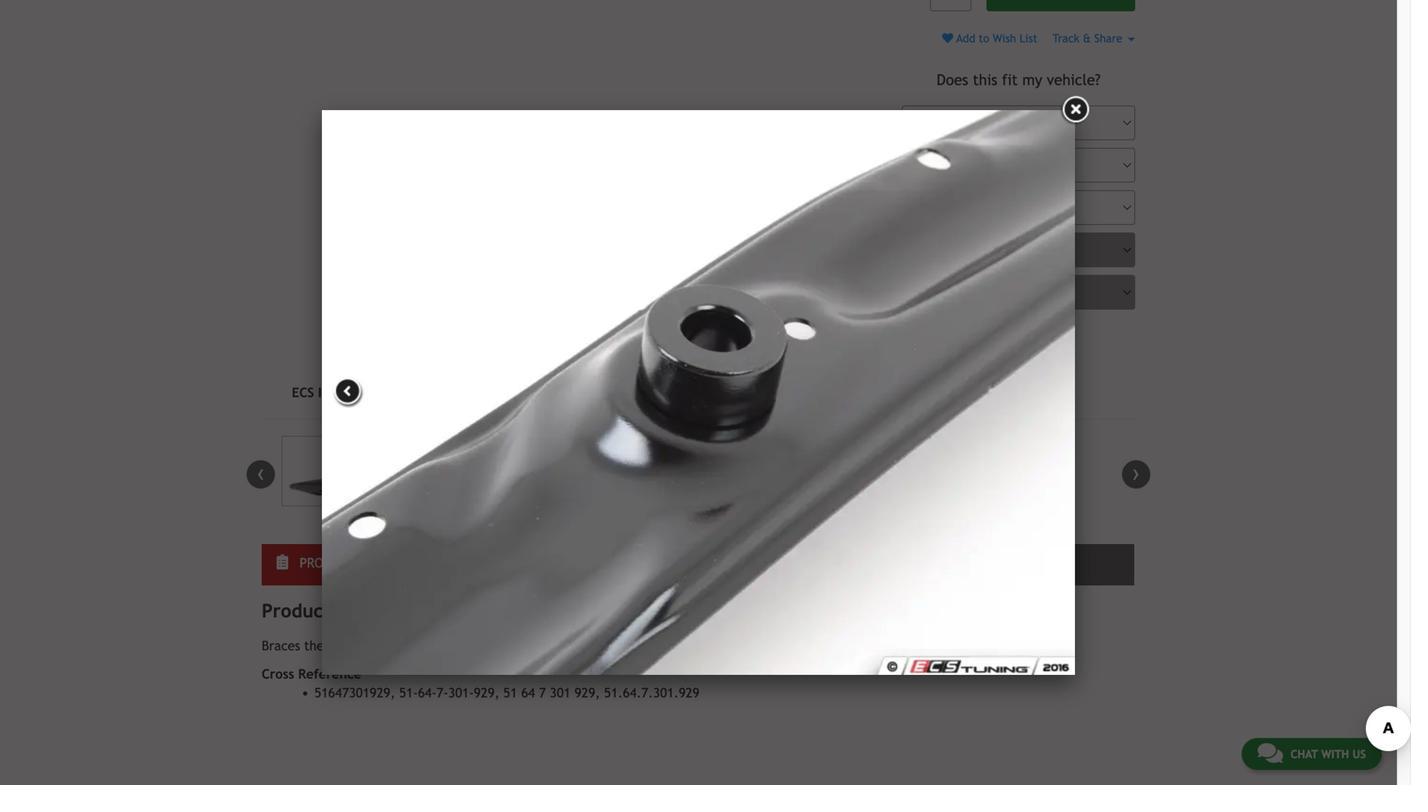 Task type: vqa. For each thing, say whether or not it's contained in the screenshot.
the left THE 929,
yes



Task type: describe. For each thing, give the bounding box(es) containing it.
add
[[957, 32, 976, 45]]

area
[[361, 638, 387, 654]]

lifetime replacement
[[893, 557, 1033, 573]]

these
[[623, 556, 660, 571]]

chat with us
[[1291, 748, 1367, 761]]

vehicle?
[[1047, 71, 1101, 88]]

ecs
[[292, 385, 314, 400]]

list
[[1020, 32, 1038, 45]]

thumbs up image
[[977, 328, 994, 345]]

images
[[318, 385, 360, 400]]

51
[[504, 686, 517, 701]]

reference
[[298, 667, 362, 682]]

and
[[545, 638, 566, 654]]

tower
[[506, 638, 541, 654]]

cross reference 51647301929, 51-64-7-301-929, 51 64 7 301 929, 51.64.7.301.929
[[262, 667, 700, 701]]

does fit
[[1000, 327, 1061, 347]]

product details link
[[262, 544, 552, 586]]

1 vertical spatial details
[[336, 600, 396, 622]]

shock
[[470, 638, 502, 654]]

1 vertical spatial product details
[[262, 600, 396, 622]]

2 es#2727930 - 51647301929 - front brace - left - braces the open area between the shock tower and core support - genuine bmw - bmw image from the left
[[381, 436, 475, 507]]

does for does fit
[[1000, 327, 1035, 347]]

this
[[973, 71, 998, 88]]

fit
[[1040, 327, 1061, 347]]

add to wish list link
[[942, 32, 1038, 45]]

heart image
[[942, 33, 954, 44]]

7-
[[437, 686, 449, 701]]

64-
[[418, 686, 437, 701]]

add to wish list
[[954, 32, 1038, 45]]

fits these cars link
[[553, 544, 844, 586]]

braces the open area between the shock tower and core support
[[262, 638, 649, 654]]

51-
[[399, 686, 418, 701]]

braces
[[262, 638, 300, 654]]



Task type: locate. For each thing, give the bounding box(es) containing it.
does left this
[[937, 71, 969, 88]]

product details inside product details link
[[300, 556, 406, 571]]

support
[[600, 638, 645, 654]]

fits these cars
[[595, 556, 694, 571]]

301-
[[449, 686, 474, 701]]

929, left 51
[[474, 686, 500, 701]]

details
[[360, 556, 406, 571], [336, 600, 396, 622]]

2 929, from the left
[[575, 686, 600, 701]]

None text field
[[931, 0, 972, 11]]

does for does this fit my vehicle?
[[937, 71, 969, 88]]

lifetime replacement link
[[844, 544, 1135, 586]]

product details
[[300, 556, 406, 571], [262, 600, 396, 622]]

wish
[[993, 32, 1017, 45]]

929,
[[474, 686, 500, 701], [575, 686, 600, 701]]

0 horizontal spatial es#2727930 - 51647301929 - front brace - left - braces the open area between the shock tower and core support - genuine bmw - bmw image
[[282, 436, 375, 507]]

us
[[1353, 748, 1367, 761]]

3 es#2727930 - 51647301929 - front brace - left - braces the open area between the shock tower and core support - genuine bmw - bmw image from the left
[[481, 436, 575, 507]]

51647301929,
[[315, 686, 395, 701]]

1 es#2727930 - 51647301929 - front brace - left - braces the open area between the shock tower and core support - genuine bmw - bmw image from the left
[[282, 436, 375, 507]]

7
[[539, 686, 546, 701]]

core
[[570, 638, 596, 654]]

64
[[521, 686, 535, 701]]

0 vertical spatial product
[[300, 556, 356, 571]]

ecs images
[[292, 385, 360, 400]]

929, right 301 at the left bottom of the page
[[575, 686, 600, 701]]

1 the from the left
[[304, 638, 324, 654]]

1 horizontal spatial does
[[1000, 327, 1035, 347]]

does
[[937, 71, 969, 88], [1000, 327, 1035, 347]]

product
[[300, 556, 356, 571], [262, 600, 331, 622]]

open
[[328, 638, 357, 654]]

1 horizontal spatial the
[[446, 638, 466, 654]]

the
[[304, 638, 324, 654], [446, 638, 466, 654]]

the left shock
[[446, 638, 466, 654]]

1 vertical spatial product
[[262, 600, 331, 622]]

0 vertical spatial product details
[[300, 556, 406, 571]]

fit
[[1002, 71, 1018, 88]]

the left open
[[304, 638, 324, 654]]

does this fit my vehicle?
[[937, 71, 1101, 88]]

my
[[1023, 71, 1043, 88]]

fits
[[595, 556, 619, 571]]

product up open
[[300, 556, 356, 571]]

1 929, from the left
[[474, 686, 500, 701]]

product up braces
[[262, 600, 331, 622]]

to
[[979, 32, 990, 45]]

2 the from the left
[[446, 638, 466, 654]]

301
[[550, 686, 571, 701]]

2 horizontal spatial es#2727930 - 51647301929 - front brace - left - braces the open area between the shock tower and core support - genuine bmw - bmw image
[[481, 436, 575, 507]]

chat with us link
[[1242, 738, 1383, 770]]

1 horizontal spatial es#2727930 - 51647301929 - front brace - left - braces the open area between the shock tower and core support - genuine bmw - bmw image
[[381, 436, 475, 507]]

0 horizontal spatial the
[[304, 638, 324, 654]]

1 horizontal spatial 929,
[[575, 686, 600, 701]]

ecs images link
[[262, 374, 390, 412]]

cars
[[664, 556, 694, 571]]

with
[[1322, 748, 1350, 761]]

es#2727930 - 51647301929 - front brace - left - braces the open area between the shock tower and core support - genuine bmw - bmw image
[[282, 436, 375, 507], [381, 436, 475, 507], [481, 436, 575, 507]]

does right thumbs up image
[[1000, 327, 1035, 347]]

lifetime
[[893, 557, 946, 573]]

chat
[[1291, 748, 1319, 761]]

0 vertical spatial does
[[937, 71, 969, 88]]

0 vertical spatial details
[[360, 556, 406, 571]]

between
[[391, 638, 442, 654]]

cross
[[262, 667, 294, 682]]

0 horizontal spatial 929,
[[474, 686, 500, 701]]

51.64.7.301.929
[[604, 686, 700, 701]]

replacement
[[949, 557, 1033, 573]]

1 vertical spatial does
[[1000, 327, 1035, 347]]

0 horizontal spatial does
[[937, 71, 969, 88]]



